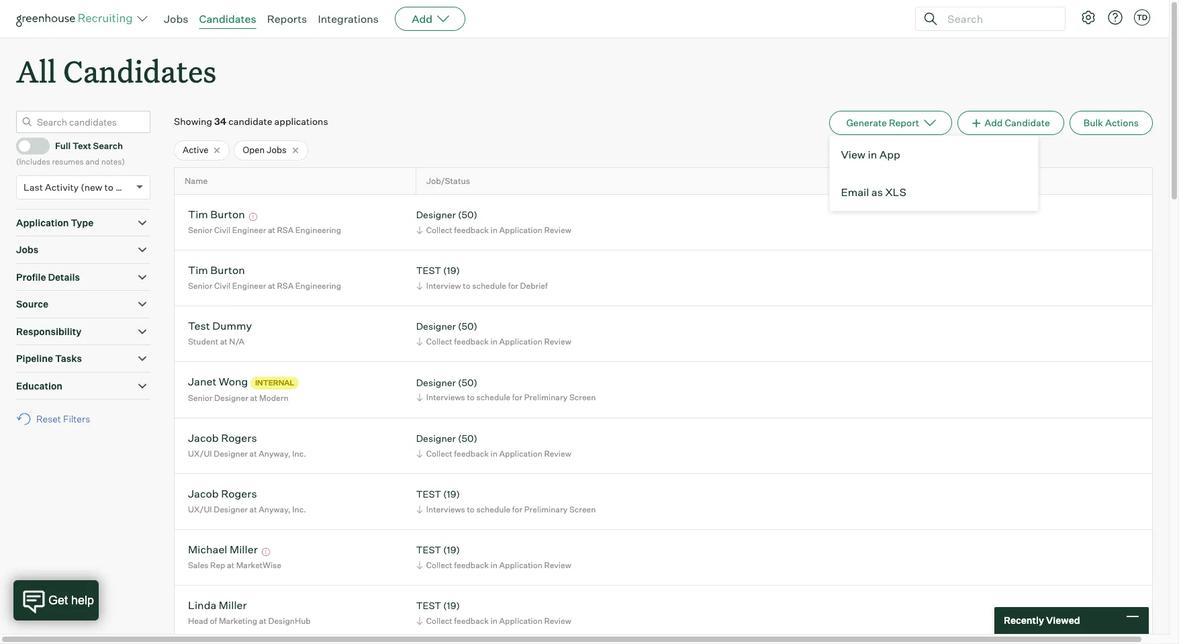 Task type: describe. For each thing, give the bounding box(es) containing it.
1 engineer from the top
[[232, 225, 266, 235]]

profile details
[[16, 271, 80, 283]]

search
[[93, 140, 123, 151]]

applications
[[274, 116, 328, 127]]

bulk actions
[[1084, 117, 1139, 128]]

Search text field
[[945, 9, 1053, 29]]

bulk actions link
[[1070, 111, 1154, 135]]

jacob rogers ux/ui designer at anyway, inc. for test
[[188, 487, 306, 515]]

generate
[[847, 117, 887, 128]]

td
[[1137, 13, 1148, 22]]

active
[[183, 145, 209, 155]]

rogers for test
[[221, 487, 257, 501]]

senior inside tim burton senior civil engineer at rsa engineering
[[188, 281, 213, 291]]

integrations link
[[318, 12, 379, 26]]

modern
[[259, 393, 289, 403]]

wong
[[219, 375, 248, 389]]

4 test from the top
[[416, 600, 441, 612]]

full text search (includes resumes and notes)
[[16, 140, 125, 167]]

5 review from the top
[[544, 616, 572, 626]]

linda
[[188, 599, 217, 612]]

designhub
[[268, 616, 311, 626]]

burton for tim burton
[[210, 208, 245, 221]]

reset filters
[[36, 413, 90, 425]]

engineering inside tim burton senior civil engineer at rsa engineering
[[296, 281, 341, 291]]

test
[[188, 319, 210, 333]]

n/a
[[229, 337, 245, 347]]

text
[[73, 140, 91, 151]]

last activity (new to old) option
[[24, 181, 133, 193]]

test dummy student at n/a
[[188, 319, 252, 347]]

in inside generate report menu
[[868, 148, 878, 161]]

collect for sales rep at marketwise
[[426, 560, 453, 570]]

1 feedback from the top
[[454, 225, 489, 235]]

at up tim burton senior civil engineer at rsa engineering
[[268, 225, 275, 235]]

all
[[16, 51, 56, 91]]

(includes
[[16, 157, 50, 167]]

miller for michael
[[230, 543, 258, 557]]

to for designer (50) interviews to schedule for preliminary screen
[[467, 393, 475, 403]]

application type
[[16, 217, 94, 228]]

anyway, for test
[[259, 504, 291, 515]]

job/status
[[427, 176, 470, 186]]

last
[[24, 181, 43, 193]]

1 rsa from the top
[[277, 225, 294, 235]]

for for rogers
[[512, 504, 523, 515]]

(50) for student at n/a
[[458, 321, 478, 332]]

source
[[16, 298, 48, 310]]

reports link
[[267, 12, 307, 26]]

anyway, for designer
[[259, 449, 291, 459]]

tim burton
[[188, 208, 245, 221]]

rsa inside tim burton senior civil engineer at rsa engineering
[[277, 281, 294, 291]]

greenhouse recruiting image
[[16, 11, 137, 27]]

designer (50) interviews to schedule for preliminary screen
[[416, 377, 596, 403]]

review for sales rep at marketwise
[[544, 560, 572, 570]]

review for student at n/a
[[544, 337, 572, 347]]

tim for tim burton
[[188, 208, 208, 221]]

configure image
[[1081, 9, 1097, 26]]

at inside the linda miller head of marketing at designhub
[[259, 616, 267, 626]]

at left modern
[[250, 393, 258, 403]]

resumes
[[52, 157, 84, 167]]

1 vertical spatial jobs
[[267, 145, 287, 155]]

checkmark image
[[22, 141, 32, 150]]

screen for (50)
[[570, 393, 596, 403]]

jacob rogers link for test
[[188, 487, 257, 503]]

old)
[[116, 181, 133, 193]]

tim burton has been in application review for more than 5 days image
[[247, 213, 260, 221]]

view in app link
[[831, 136, 1039, 173]]

candidate reports are now available! apply filters and select "view in app" element
[[830, 111, 953, 135]]

jobs link
[[164, 12, 188, 26]]

reset
[[36, 413, 61, 425]]

details
[[48, 271, 80, 283]]

pipeline
[[16, 353, 53, 364]]

add for add candidate
[[985, 117, 1003, 128]]

burton for tim burton senior civil engineer at rsa engineering
[[210, 264, 245, 277]]

preliminary for (19)
[[525, 504, 568, 515]]

(19) for collect feedback in application review
[[443, 544, 460, 556]]

add button
[[395, 7, 466, 31]]

showing
[[174, 116, 212, 127]]

collect feedback in application review link for rogers
[[414, 447, 575, 460]]

to for test (19) interviews to schedule for preliminary screen
[[467, 504, 475, 515]]

engineer inside tim burton senior civil engineer at rsa engineering
[[232, 281, 266, 291]]

schedule inside designer (50) interviews to schedule for preliminary screen
[[477, 393, 511, 403]]

recently viewed
[[1004, 615, 1081, 626]]

at up michael miller
[[250, 504, 257, 515]]

of
[[210, 616, 217, 626]]

filters
[[63, 413, 90, 425]]

2 vertical spatial jobs
[[16, 244, 38, 255]]

sales
[[188, 560, 209, 570]]

head
[[188, 616, 208, 626]]

janet wong link
[[188, 375, 248, 391]]

email
[[841, 186, 870, 199]]

view in app
[[841, 148, 901, 161]]

at inside tim burton senior civil engineer at rsa engineering
[[268, 281, 275, 291]]

5 collect from the top
[[426, 616, 453, 626]]

1 designer (50) collect feedback in application review from the top
[[416, 209, 572, 235]]

1 collect from the top
[[426, 225, 453, 235]]

1 collect feedback in application review link from the top
[[414, 224, 575, 236]]

td button
[[1135, 9, 1151, 26]]

xls
[[886, 186, 907, 199]]

collect feedback in application review link for miller
[[414, 615, 575, 627]]

interview to schedule for debrief link
[[414, 279, 551, 292]]

pipeline tasks
[[16, 353, 82, 364]]

1 test (19) collect feedback in application review from the top
[[416, 544, 572, 570]]

feedback for student at n/a
[[454, 337, 489, 347]]

to for last activity (new to old)
[[105, 181, 113, 193]]

tim burton senior civil engineer at rsa engineering
[[188, 264, 341, 291]]

1 horizontal spatial jobs
[[164, 12, 188, 26]]

marketwise
[[236, 560, 281, 570]]

inc. for designer (50)
[[292, 449, 306, 459]]

2 tim burton link from the top
[[188, 264, 245, 279]]

generate report
[[847, 117, 920, 128]]

test for interviews to schedule for preliminary screen
[[416, 489, 441, 500]]

feedback for ux/ui designer at anyway, inc.
[[454, 449, 489, 459]]

5 feedback from the top
[[454, 616, 489, 626]]

type
[[71, 217, 94, 228]]

michael miller link
[[188, 543, 258, 559]]

2 test (19) collect feedback in application review from the top
[[416, 600, 572, 626]]

michael miller has been in application review for more than 5 days image
[[260, 548, 272, 557]]

report
[[889, 117, 920, 128]]

app
[[880, 148, 901, 161]]

ux/ui for test (19)
[[188, 504, 212, 515]]

interviews for designer
[[426, 393, 465, 403]]

michael
[[188, 543, 227, 557]]

student
[[188, 337, 218, 347]]

tim for tim burton senior civil engineer at rsa engineering
[[188, 264, 208, 277]]

34
[[214, 116, 227, 127]]

candidates link
[[199, 12, 256, 26]]

integrations
[[318, 12, 379, 26]]

senior designer at modern
[[188, 393, 289, 403]]

and
[[85, 157, 99, 167]]

jacob rogers link for designer
[[188, 432, 257, 447]]

profile
[[16, 271, 46, 283]]

internal
[[255, 378, 295, 388]]



Task type: vqa. For each thing, say whether or not it's contained in the screenshot.
Offers and hiring button
no



Task type: locate. For each thing, give the bounding box(es) containing it.
4 collect from the top
[[426, 560, 453, 570]]

generate report menu
[[830, 135, 1040, 212]]

for inside test (19) interviews to schedule for preliminary screen
[[512, 504, 523, 515]]

0 vertical spatial engineer
[[232, 225, 266, 235]]

3 senior from the top
[[188, 393, 213, 403]]

test for collect feedback in application review
[[416, 544, 441, 556]]

2 vertical spatial schedule
[[477, 504, 511, 515]]

add
[[412, 12, 433, 26], [985, 117, 1003, 128]]

burton down senior civil engineer at rsa engineering
[[210, 264, 245, 277]]

miller
[[230, 543, 258, 557], [219, 599, 247, 612]]

jacob for test
[[188, 487, 219, 501]]

test (19) interview to schedule for debrief
[[416, 265, 548, 291]]

ux/ui for designer (50)
[[188, 449, 212, 459]]

candidate
[[1005, 117, 1051, 128]]

1 vertical spatial senior
[[188, 281, 213, 291]]

(19) for interview to schedule for debrief
[[443, 265, 460, 276]]

candidate
[[229, 116, 272, 127]]

1 vertical spatial jacob
[[188, 487, 219, 501]]

activity
[[45, 181, 79, 193]]

rogers down senior designer at modern
[[221, 432, 257, 445]]

0 vertical spatial tim
[[188, 208, 208, 221]]

tim burton link left tim burton has been in application review for more than 5 days image at the left
[[188, 208, 245, 223]]

1 vertical spatial candidates
[[63, 51, 217, 91]]

2 feedback from the top
[[454, 337, 489, 347]]

reset filters button
[[16, 407, 97, 431]]

1 (19) from the top
[[443, 265, 460, 276]]

1 jacob rogers link from the top
[[188, 432, 257, 447]]

full
[[55, 140, 71, 151]]

2 inc. from the top
[[292, 504, 306, 515]]

recently
[[1004, 615, 1045, 626]]

4 feedback from the top
[[454, 560, 489, 570]]

feedback
[[454, 225, 489, 235], [454, 337, 489, 347], [454, 449, 489, 459], [454, 560, 489, 570], [454, 616, 489, 626]]

interviews inside test (19) interviews to schedule for preliminary screen
[[426, 504, 465, 515]]

marketing
[[219, 616, 257, 626]]

1 vertical spatial interviews to schedule for preliminary screen link
[[414, 503, 600, 516]]

0 vertical spatial schedule
[[472, 281, 507, 291]]

2 preliminary from the top
[[525, 504, 568, 515]]

engineering
[[296, 225, 341, 235], [296, 281, 341, 291]]

rsa
[[277, 225, 294, 235], [277, 281, 294, 291]]

janet wong
[[188, 375, 248, 389]]

0 vertical spatial rogers
[[221, 432, 257, 445]]

0 vertical spatial engineering
[[296, 225, 341, 235]]

designer (50) collect feedback in application review
[[416, 209, 572, 235], [416, 321, 572, 347], [416, 433, 572, 459]]

jacob rogers ux/ui designer at anyway, inc. down senior designer at modern
[[188, 432, 306, 459]]

0 vertical spatial jacob
[[188, 432, 219, 445]]

burton
[[210, 208, 245, 221], [210, 264, 245, 277]]

michael miller
[[188, 543, 258, 557]]

1 vertical spatial jacob rogers link
[[188, 487, 257, 503]]

interviews to schedule for preliminary screen link for (19)
[[414, 503, 600, 516]]

for inside test (19) interview to schedule for debrief
[[508, 281, 519, 291]]

0 vertical spatial interviews to schedule for preliminary screen link
[[414, 391, 600, 404]]

1 vertical spatial tim
[[188, 264, 208, 277]]

0 vertical spatial miller
[[230, 543, 258, 557]]

1 vertical spatial inc.
[[292, 504, 306, 515]]

miller inside the linda miller head of marketing at designhub
[[219, 599, 247, 612]]

1 vertical spatial screen
[[570, 504, 596, 515]]

burton left tim burton has been in application review for more than 5 days image at the left
[[210, 208, 245, 221]]

anyway,
[[259, 449, 291, 459], [259, 504, 291, 515]]

(50) inside designer (50) interviews to schedule for preliminary screen
[[458, 377, 478, 388]]

open jobs
[[243, 145, 287, 155]]

jacob
[[188, 432, 219, 445], [188, 487, 219, 501]]

test (19) collect feedback in application review
[[416, 544, 572, 570], [416, 600, 572, 626]]

(19)
[[443, 265, 460, 276], [443, 489, 460, 500], [443, 544, 460, 556], [443, 600, 460, 612]]

2 jacob rogers link from the top
[[188, 487, 257, 503]]

email as xls
[[841, 186, 907, 199]]

sales rep at marketwise
[[188, 560, 281, 570]]

engineer up dummy in the left of the page
[[232, 281, 266, 291]]

miller up sales rep at marketwise
[[230, 543, 258, 557]]

at right rep
[[227, 560, 235, 570]]

3 designer (50) collect feedback in application review from the top
[[416, 433, 572, 459]]

2 designer (50) collect feedback in application review from the top
[[416, 321, 572, 347]]

0 vertical spatial test (19) collect feedback in application review
[[416, 544, 572, 570]]

collect feedback in application review link for dummy
[[414, 335, 575, 348]]

3 feedback from the top
[[454, 449, 489, 459]]

to for test (19) interview to schedule for debrief
[[463, 281, 471, 291]]

0 vertical spatial jobs
[[164, 12, 188, 26]]

rogers for designer
[[221, 432, 257, 445]]

add for add
[[412, 12, 433, 26]]

1 tim burton link from the top
[[188, 208, 245, 223]]

td button
[[1132, 7, 1154, 28]]

interviews to schedule for preliminary screen link for (50)
[[414, 391, 600, 404]]

2 collect from the top
[[426, 337, 453, 347]]

all candidates
[[16, 51, 217, 91]]

responsibility
[[16, 326, 81, 337]]

2 (19) from the top
[[443, 489, 460, 500]]

screen inside designer (50) interviews to schedule for preliminary screen
[[570, 393, 596, 403]]

1 rogers from the top
[[221, 432, 257, 445]]

designer (50) collect feedback in application review up test (19) interviews to schedule for preliminary screen
[[416, 433, 572, 459]]

designer (50) collect feedback in application review for dummy
[[416, 321, 572, 347]]

linda miller head of marketing at designhub
[[188, 599, 311, 626]]

ux/ui
[[188, 449, 212, 459], [188, 504, 212, 515]]

application
[[16, 217, 69, 228], [499, 225, 543, 235], [499, 337, 543, 347], [499, 449, 543, 459], [499, 560, 543, 570], [499, 616, 543, 626]]

tim down name
[[188, 208, 208, 221]]

candidates
[[199, 12, 256, 26], [63, 51, 217, 91]]

2 anyway, from the top
[[259, 504, 291, 515]]

screen for (19)
[[570, 504, 596, 515]]

interviews for test
[[426, 504, 465, 515]]

0 vertical spatial jacob rogers link
[[188, 432, 257, 447]]

add inside add candidate link
[[985, 117, 1003, 128]]

jobs left candidates 'link'
[[164, 12, 188, 26]]

0 vertical spatial burton
[[210, 208, 245, 221]]

0 vertical spatial inc.
[[292, 449, 306, 459]]

to inside test (19) interviews to schedule for preliminary screen
[[467, 504, 475, 515]]

showing 34 candidate applications
[[174, 116, 328, 127]]

at inside test dummy student at n/a
[[220, 337, 228, 347]]

tasks
[[55, 353, 82, 364]]

at down senior civil engineer at rsa engineering
[[268, 281, 275, 291]]

2 horizontal spatial jobs
[[267, 145, 287, 155]]

senior
[[188, 225, 213, 235], [188, 281, 213, 291], [188, 393, 213, 403]]

engineer
[[232, 225, 266, 235], [232, 281, 266, 291]]

to inside test (19) interview to schedule for debrief
[[463, 281, 471, 291]]

janet
[[188, 375, 217, 389]]

Search candidates field
[[16, 111, 150, 133]]

designer (50) collect feedback in application review down interview to schedule for debrief link on the top of the page
[[416, 321, 572, 347]]

generate report button
[[830, 111, 953, 135]]

schedule inside test (19) interviews to schedule for preliminary screen
[[477, 504, 511, 515]]

for for burton
[[508, 281, 519, 291]]

1 vertical spatial schedule
[[477, 393, 511, 403]]

1 vertical spatial designer (50) collect feedback in application review
[[416, 321, 572, 347]]

to
[[105, 181, 113, 193], [463, 281, 471, 291], [467, 393, 475, 403], [467, 504, 475, 515]]

anyway, down modern
[[259, 449, 291, 459]]

designer inside designer (50) interviews to schedule for preliminary screen
[[416, 377, 456, 388]]

1 vertical spatial burton
[[210, 264, 245, 277]]

2 interviews to schedule for preliminary screen link from the top
[[414, 503, 600, 516]]

1 senior from the top
[[188, 225, 213, 235]]

preliminary for (50)
[[525, 393, 568, 403]]

senior up the 'test'
[[188, 281, 213, 291]]

education
[[16, 380, 63, 391]]

miller up marketing
[[219, 599, 247, 612]]

rsa down senior civil engineer at rsa engineering
[[277, 281, 294, 291]]

3 (50) from the top
[[458, 377, 478, 388]]

jacob rogers ux/ui designer at anyway, inc. for designer
[[188, 432, 306, 459]]

test inside test (19) interview to schedule for debrief
[[416, 265, 441, 276]]

senior civil engineer at rsa engineering
[[188, 225, 341, 235]]

tim burton link
[[188, 208, 245, 223], [188, 264, 245, 279]]

1 vertical spatial rogers
[[221, 487, 257, 501]]

screen inside test (19) interviews to schedule for preliminary screen
[[570, 504, 596, 515]]

jacob rogers ux/ui designer at anyway, inc. up michael miller
[[188, 487, 306, 515]]

jacob rogers link down senior designer at modern
[[188, 432, 257, 447]]

in
[[868, 148, 878, 161], [491, 225, 498, 235], [491, 337, 498, 347], [491, 449, 498, 459], [491, 560, 498, 570], [491, 616, 498, 626]]

0 vertical spatial rsa
[[277, 225, 294, 235]]

2 (50) from the top
[[458, 321, 478, 332]]

linda miller link
[[188, 599, 247, 614]]

preliminary
[[525, 393, 568, 403], [525, 504, 568, 515]]

2 engineer from the top
[[232, 281, 266, 291]]

1 burton from the top
[[210, 208, 245, 221]]

4 (19) from the top
[[443, 600, 460, 612]]

at right marketing
[[259, 616, 267, 626]]

2 vertical spatial for
[[512, 504, 523, 515]]

designer (50) collect feedback in application review up test (19) interview to schedule for debrief
[[416, 209, 572, 235]]

last activity (new to old)
[[24, 181, 133, 193]]

2 collect feedback in application review link from the top
[[414, 335, 575, 348]]

0 horizontal spatial add
[[412, 12, 433, 26]]

3 review from the top
[[544, 449, 572, 459]]

interviews inside designer (50) interviews to schedule for preliminary screen
[[426, 393, 465, 403]]

rsa up tim burton senior civil engineer at rsa engineering
[[277, 225, 294, 235]]

to inside designer (50) interviews to schedule for preliminary screen
[[467, 393, 475, 403]]

3 collect feedback in application review link from the top
[[414, 447, 575, 460]]

0 vertical spatial preliminary
[[525, 393, 568, 403]]

senior for tim
[[188, 225, 213, 235]]

2 vertical spatial senior
[[188, 393, 213, 403]]

1 vertical spatial engineer
[[232, 281, 266, 291]]

feedback for sales rep at marketwise
[[454, 560, 489, 570]]

email as xls link
[[831, 173, 1039, 211]]

2 interviews from the top
[[426, 504, 465, 515]]

3 collect from the top
[[426, 449, 453, 459]]

senior down tim burton
[[188, 225, 213, 235]]

0 vertical spatial for
[[508, 281, 519, 291]]

0 vertical spatial candidates
[[199, 12, 256, 26]]

interviews
[[426, 393, 465, 403], [426, 504, 465, 515]]

inc. for test (19)
[[292, 504, 306, 515]]

1 vertical spatial anyway,
[[259, 504, 291, 515]]

preliminary inside test (19) interviews to schedule for preliminary screen
[[525, 504, 568, 515]]

civil inside tim burton senior civil engineer at rsa engineering
[[214, 281, 231, 291]]

5 collect feedback in application review link from the top
[[414, 615, 575, 627]]

1 vertical spatial jacob rogers ux/ui designer at anyway, inc.
[[188, 487, 306, 515]]

1 vertical spatial engineering
[[296, 281, 341, 291]]

(19) inside test (19) interviews to schedule for preliminary screen
[[443, 489, 460, 500]]

1 horizontal spatial add
[[985, 117, 1003, 128]]

at down senior designer at modern
[[250, 449, 257, 459]]

actions
[[1106, 117, 1139, 128]]

civil up test dummy link
[[214, 281, 231, 291]]

jacob up michael
[[188, 487, 219, 501]]

add candidate link
[[958, 111, 1065, 135]]

4 review from the top
[[544, 560, 572, 570]]

1 vertical spatial tim burton link
[[188, 264, 245, 279]]

0 vertical spatial senior
[[188, 225, 213, 235]]

schedule for burton
[[472, 281, 507, 291]]

1 vertical spatial preliminary
[[525, 504, 568, 515]]

1 engineering from the top
[[296, 225, 341, 235]]

2 jacob from the top
[[188, 487, 219, 501]]

1 jacob from the top
[[188, 432, 219, 445]]

as
[[872, 186, 883, 199]]

1 vertical spatial test (19) collect feedback in application review
[[416, 600, 572, 626]]

engineer down tim burton has been in application review for more than 5 days image at the left
[[232, 225, 266, 235]]

debrief
[[520, 281, 548, 291]]

collect
[[426, 225, 453, 235], [426, 337, 453, 347], [426, 449, 453, 459], [426, 560, 453, 570], [426, 616, 453, 626]]

jacob for designer
[[188, 432, 219, 445]]

2 civil from the top
[[214, 281, 231, 291]]

0 vertical spatial designer (50) collect feedback in application review
[[416, 209, 572, 235]]

rep
[[210, 560, 225, 570]]

rogers
[[221, 432, 257, 445], [221, 487, 257, 501]]

dummy
[[212, 319, 252, 333]]

1 vertical spatial for
[[512, 393, 523, 403]]

name
[[185, 176, 208, 186]]

0 vertical spatial anyway,
[[259, 449, 291, 459]]

1 civil from the top
[[214, 225, 231, 235]]

1 (50) from the top
[[458, 209, 478, 221]]

1 preliminary from the top
[[525, 393, 568, 403]]

0 vertical spatial tim burton link
[[188, 208, 245, 223]]

interview
[[426, 281, 461, 291]]

candidates down jobs link
[[63, 51, 217, 91]]

2 review from the top
[[544, 337, 572, 347]]

0 vertical spatial interviews
[[426, 393, 465, 403]]

1 vertical spatial civil
[[214, 281, 231, 291]]

1 interviews from the top
[[426, 393, 465, 403]]

preliminary inside designer (50) interviews to schedule for preliminary screen
[[525, 393, 568, 403]]

1 test from the top
[[416, 265, 441, 276]]

1 inc. from the top
[[292, 449, 306, 459]]

senior for janet
[[188, 393, 213, 403]]

2 rsa from the top
[[277, 281, 294, 291]]

review for ux/ui designer at anyway, inc.
[[544, 449, 572, 459]]

3 test from the top
[[416, 544, 441, 556]]

add inside add popup button
[[412, 12, 433, 26]]

test for interview to schedule for debrief
[[416, 265, 441, 276]]

test (19) interviews to schedule for preliminary screen
[[416, 489, 596, 515]]

senior down "janet"
[[188, 393, 213, 403]]

collect for student at n/a
[[426, 337, 453, 347]]

civil down tim burton
[[214, 225, 231, 235]]

(50) for senior designer at modern
[[458, 377, 478, 388]]

(50) for ux/ui designer at anyway, inc.
[[458, 433, 478, 444]]

4 (50) from the top
[[458, 433, 478, 444]]

civil
[[214, 225, 231, 235], [214, 281, 231, 291]]

2 engineering from the top
[[296, 281, 341, 291]]

0 vertical spatial add
[[412, 12, 433, 26]]

0 vertical spatial ux/ui
[[188, 449, 212, 459]]

(19) for interviews to schedule for preliminary screen
[[443, 489, 460, 500]]

miller for linda
[[219, 599, 247, 612]]

2 ux/ui from the top
[[188, 504, 212, 515]]

1 vertical spatial ux/ui
[[188, 504, 212, 515]]

1 interviews to schedule for preliminary screen link from the top
[[414, 391, 600, 404]]

2 test from the top
[[416, 489, 441, 500]]

schedule inside test (19) interview to schedule for debrief
[[472, 281, 507, 291]]

jacob down senior designer at modern
[[188, 432, 219, 445]]

(19) inside test (19) interview to schedule for debrief
[[443, 265, 460, 276]]

1 vertical spatial rsa
[[277, 281, 294, 291]]

2 rogers from the top
[[221, 487, 257, 501]]

1 vertical spatial add
[[985, 117, 1003, 128]]

0 vertical spatial civil
[[214, 225, 231, 235]]

tim up the 'test'
[[188, 264, 208, 277]]

1 tim from the top
[[188, 208, 208, 221]]

view
[[841, 148, 866, 161]]

1 vertical spatial interviews
[[426, 504, 465, 515]]

bulk
[[1084, 117, 1104, 128]]

tim burton link up test dummy link
[[188, 264, 245, 279]]

jacob rogers link
[[188, 432, 257, 447], [188, 487, 257, 503]]

schedule for rogers
[[477, 504, 511, 515]]

2 jacob rogers ux/ui designer at anyway, inc. from the top
[[188, 487, 306, 515]]

at left "n/a" at the left of the page
[[220, 337, 228, 347]]

jacob rogers link up michael miller
[[188, 487, 257, 503]]

collect for ux/ui designer at anyway, inc.
[[426, 449, 453, 459]]

at
[[268, 225, 275, 235], [268, 281, 275, 291], [220, 337, 228, 347], [250, 393, 258, 403], [250, 449, 257, 459], [250, 504, 257, 515], [227, 560, 235, 570], [259, 616, 267, 626]]

for inside designer (50) interviews to schedule for preliminary screen
[[512, 393, 523, 403]]

1 jacob rogers ux/ui designer at anyway, inc. from the top
[[188, 432, 306, 459]]

1 screen from the top
[[570, 393, 596, 403]]

tim inside tim burton senior civil engineer at rsa engineering
[[188, 264, 208, 277]]

0 vertical spatial screen
[[570, 393, 596, 403]]

2 screen from the top
[[570, 504, 596, 515]]

1 review from the top
[[544, 225, 572, 235]]

viewed
[[1047, 615, 1081, 626]]

0 horizontal spatial jobs
[[16, 244, 38, 255]]

rogers up michael miller
[[221, 487, 257, 501]]

2 burton from the top
[[210, 264, 245, 277]]

open
[[243, 145, 265, 155]]

1 vertical spatial miller
[[219, 599, 247, 612]]

1 ux/ui from the top
[[188, 449, 212, 459]]

candidates right jobs link
[[199, 12, 256, 26]]

2 vertical spatial designer (50) collect feedback in application review
[[416, 433, 572, 459]]

jobs up profile
[[16, 244, 38, 255]]

1 anyway, from the top
[[259, 449, 291, 459]]

add candidate
[[985, 117, 1051, 128]]

burton inside tim burton senior civil engineer at rsa engineering
[[210, 264, 245, 277]]

2 senior from the top
[[188, 281, 213, 291]]

for
[[508, 281, 519, 291], [512, 393, 523, 403], [512, 504, 523, 515]]

0 vertical spatial jacob rogers ux/ui designer at anyway, inc.
[[188, 432, 306, 459]]

reports
[[267, 12, 307, 26]]

jobs right open
[[267, 145, 287, 155]]

2 tim from the top
[[188, 264, 208, 277]]

schedule
[[472, 281, 507, 291], [477, 393, 511, 403], [477, 504, 511, 515]]

3 (19) from the top
[[443, 544, 460, 556]]

interviews to schedule for preliminary screen link
[[414, 391, 600, 404], [414, 503, 600, 516]]

anyway, up michael miller has been in application review for more than 5 days icon
[[259, 504, 291, 515]]

designer (50) collect feedback in application review for rogers
[[416, 433, 572, 459]]

4 collect feedback in application review link from the top
[[414, 559, 575, 572]]

test inside test (19) interviews to schedule for preliminary screen
[[416, 489, 441, 500]]



